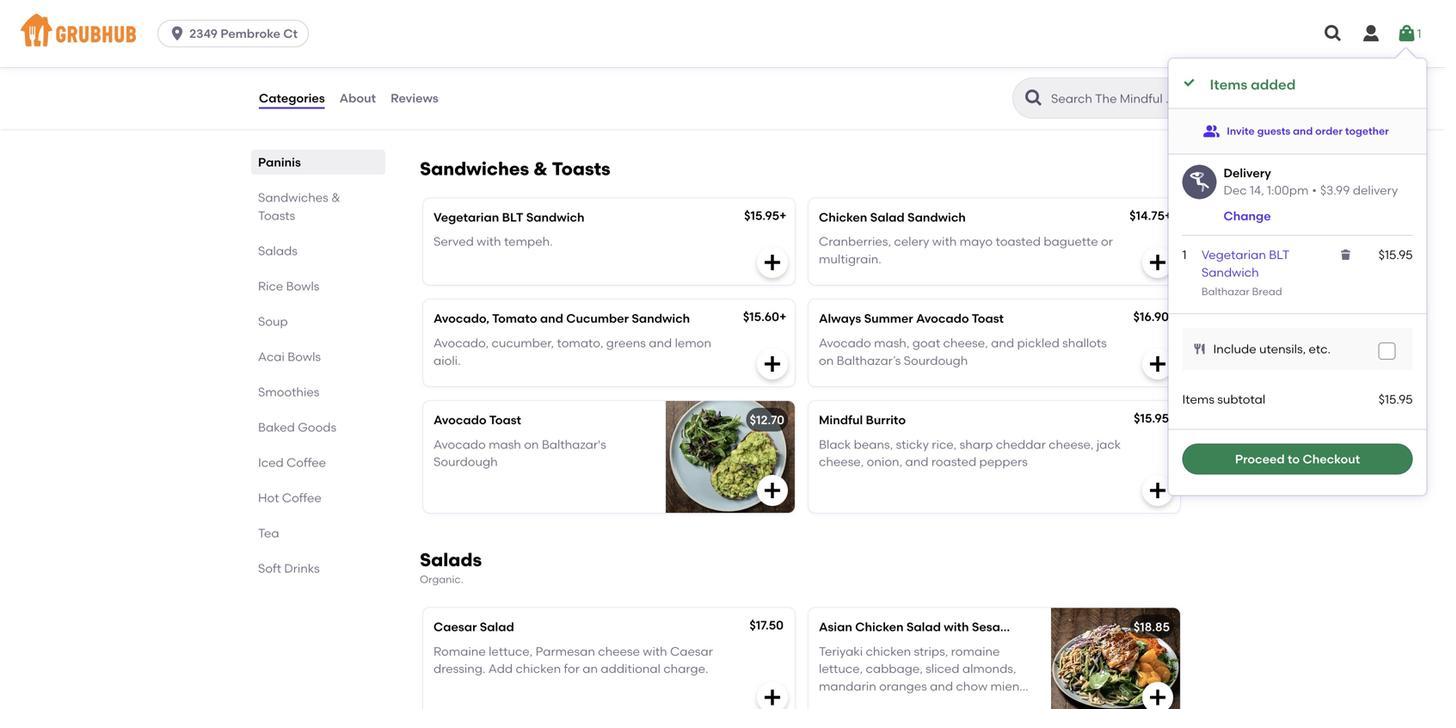 Task type: describe. For each thing, give the bounding box(es) containing it.
lemon
[[675, 336, 712, 350]]

grilled cheese sandwich
[[434, 57, 582, 71]]

chicken salad sandwich
[[819, 210, 966, 224]]

items for items subtotal
[[1183, 392, 1215, 407]]

tempeh.
[[504, 234, 553, 249]]

$15.95 +
[[745, 208, 787, 223]]

with inside romaine lettuce, parmesan cheese with caesar dressing. add chicken for an additional charge.
[[643, 644, 668, 659]]

0 horizontal spatial vegetarian
[[434, 210, 499, 224]]

items subtotal
[[1183, 392, 1266, 407]]

baked goods
[[258, 420, 337, 435]]

lettuce, inside romaine lettuce, parmesan cheese with caesar dressing. add chicken for an additional charge.
[[489, 644, 533, 659]]

reviews
[[391, 91, 439, 105]]

mindful burrito
[[819, 413, 906, 427]]

and inside teriyaki chicken strips, romaine lettuce, cabbage, sliced almonds, mandarin oranges and chow mien noodles. served with miso gin
[[930, 679, 954, 694]]

chicken inside teriyaki chicken strips, romaine lettuce, cabbage, sliced almonds, mandarin oranges and chow mien noodles. served with miso gin
[[866, 644, 912, 659]]

romaine lettuce, parmesan cheese with caesar dressing. add chicken for an additional charge.
[[434, 644, 713, 676]]

+ for $14.75
[[1165, 208, 1173, 223]]

$15.60
[[743, 310, 780, 324]]

2 horizontal spatial cheese,
[[1049, 437, 1094, 452]]

subtotal
[[1218, 392, 1266, 407]]

served with tempeh.
[[434, 234, 553, 249]]

avocado, cucumber, tomato, greens and lemon aioli.
[[434, 336, 712, 368]]

soup
[[258, 314, 288, 329]]

cucumber,
[[492, 336, 554, 350]]

and inside 'black beans, sticky rice, sharp cheddar cheese, jack cheese, onion, and roasted peppers'
[[906, 455, 929, 469]]

romaine
[[952, 644, 1000, 659]]

shallots
[[1063, 336, 1107, 350]]

svg image inside items added tooltip
[[1193, 342, 1207, 356]]

pickled
[[1018, 336, 1060, 350]]

vegetarian blt sandwich link
[[1202, 248, 1290, 280]]

baguette
[[1044, 234, 1099, 249]]

svg image for avocado mash on balthazar's sourdough
[[763, 480, 783, 501]]

iced coffee
[[258, 455, 326, 470]]

etc.
[[1309, 342, 1331, 356]]

avocado toast image
[[666, 401, 795, 513]]

$12.70
[[750, 413, 785, 427]]

svg image inside "1" button
[[1397, 23, 1418, 44]]

additional
[[601, 661, 661, 676]]

proceed to checkout button
[[1183, 444, 1414, 475]]

cabbage,
[[866, 661, 923, 676]]

balthazar's
[[837, 353, 901, 368]]

2 vertical spatial cheese,
[[819, 455, 864, 469]]

mayo
[[960, 234, 993, 249]]

$15.60 +
[[743, 310, 787, 324]]

svg image for avocado mash, goat cheese, and pickled shallots on balthazar's sourdough
[[1148, 354, 1169, 374]]

mash,
[[874, 336, 910, 350]]

romaine
[[434, 644, 486, 659]]

2349
[[189, 26, 218, 41]]

served inside teriyaki chicken strips, romaine lettuce, cabbage, sliced almonds, mandarin oranges and chow mien noodles. served with miso gin
[[871, 696, 912, 709]]

0 horizontal spatial served
[[434, 234, 474, 249]]

mindful
[[819, 413, 863, 427]]

+ for $15.95
[[780, 208, 787, 223]]

items added
[[1211, 76, 1296, 93]]

$18.85
[[1134, 620, 1170, 634]]

blt inside vegetarian blt sandwich
[[1270, 248, 1290, 262]]

svg image for black beans, sticky rice, sharp cheddar cheese, jack cheese, onion, and roasted peppers
[[1148, 480, 1169, 501]]

items added tooltip
[[1169, 48, 1427, 495]]

delivery dec 14, 1:00pm • $3.99 delivery
[[1224, 166, 1399, 198]]

acai
[[258, 349, 285, 364]]

black
[[819, 437, 851, 452]]

1 inside items added tooltip
[[1183, 248, 1187, 262]]

hot
[[258, 491, 279, 505]]

svg image inside 2349 pembroke ct button
[[169, 25, 186, 42]]

rice
[[258, 279, 283, 293]]

svg image left items added
[[1183, 76, 1197, 90]]

mandarin
[[819, 679, 877, 694]]

vegetarian inside vegetarian blt sandwich
[[1202, 248, 1267, 262]]

ct
[[284, 26, 298, 41]]

0 vertical spatial on
[[434, 81, 449, 96]]

on inside avocado mash, goat cheese, and pickled shallots on balthazar's sourdough
[[819, 353, 834, 368]]

burrito
[[866, 413, 906, 427]]

toasted
[[996, 234, 1041, 249]]

checkout
[[1303, 452, 1361, 466]]

1 button
[[1397, 18, 1422, 49]]

mien
[[991, 679, 1020, 694]]

sandwich inside vegetarian blt sandwich
[[1202, 265, 1260, 280]]

salad for celery
[[871, 210, 905, 224]]

$16.90
[[1134, 310, 1170, 324]]

on inside avocado mash on balthazar's sourdough
[[524, 437, 539, 452]]

avocado for mash
[[434, 437, 486, 452]]

cheese, inside avocado mash, goat cheese, and pickled shallots on balthazar's sourdough
[[944, 336, 989, 350]]

svg image down the $15.95 +
[[763, 252, 783, 273]]

dressing.
[[434, 661, 486, 676]]

chow
[[957, 679, 988, 694]]

salad for lettuce,
[[480, 620, 514, 634]]

svg image down $3.99
[[1340, 248, 1354, 262]]

about
[[340, 91, 376, 105]]

dec
[[1224, 183, 1248, 198]]

caesar salad
[[434, 620, 514, 634]]

and inside avocado, cucumber, tomato, greens and lemon aioli.
[[649, 336, 672, 350]]

utensils,
[[1260, 342, 1307, 356]]

$11.75
[[747, 55, 780, 70]]

bowls for acai bowls
[[288, 349, 321, 364]]

cranberries,
[[819, 234, 892, 249]]

categories
[[259, 91, 325, 105]]

and inside avocado mash, goat cheese, and pickled shallots on balthazar's sourdough
[[992, 336, 1015, 350]]

tea
[[258, 526, 279, 540]]

teriyaki chicken strips, romaine lettuce, cabbage, sliced almonds, mandarin oranges and chow mien noodles. served with miso gin
[[819, 644, 1020, 709]]

sticky
[[896, 437, 929, 452]]

aioli.
[[434, 353, 461, 368]]

sandwich for with
[[908, 210, 966, 224]]

sesame
[[972, 620, 1019, 634]]

sandwich up the lemon
[[632, 311, 690, 326]]

summer
[[865, 311, 914, 326]]

0 vertical spatial blt
[[502, 210, 524, 224]]

teriyaki
[[819, 644, 863, 659]]

about button
[[339, 67, 377, 129]]

drinks
[[284, 561, 320, 576]]

and inside invite guests and order together "button"
[[1294, 125, 1314, 137]]

avocado mash, goat cheese, and pickled shallots on balthazar's sourdough
[[819, 336, 1107, 368]]

balthazar bread
[[1202, 285, 1283, 298]]

0 vertical spatial toast
[[972, 311, 1004, 326]]

peppers
[[980, 455, 1028, 469]]

avocado for toast
[[434, 413, 487, 427]]

multigrain
[[511, 81, 569, 96]]

1 vertical spatial sandwiches
[[258, 190, 329, 205]]

bowls for rice bowls
[[286, 279, 320, 293]]

search icon image
[[1024, 88, 1045, 108]]

0 horizontal spatial vegetarian blt sandwich
[[434, 210, 585, 224]]

multigrain.
[[819, 252, 882, 266]]

coffee for hot coffee
[[282, 491, 322, 505]]

roasted
[[932, 455, 977, 469]]

invite guests and order together
[[1228, 125, 1390, 137]]

miso
[[942, 696, 969, 709]]

2 horizontal spatial salad
[[907, 620, 941, 634]]

asian chicken salad with sesame image
[[1052, 608, 1181, 709]]

+ for $11.75
[[780, 55, 787, 70]]

avocado, for avocado, cucumber, tomato, greens and lemon aioli.
[[434, 336, 489, 350]]

cheddar
[[996, 437, 1046, 452]]



Task type: vqa. For each thing, say whether or not it's contained in the screenshot.
the bottom the Sandwiches & Toasts
yes



Task type: locate. For each thing, give the bounding box(es) containing it.
2 avocado, from the top
[[434, 336, 489, 350]]

1 vertical spatial cheese,
[[1049, 437, 1094, 452]]

together
[[1346, 125, 1390, 137]]

and left the lemon
[[649, 336, 672, 350]]

with up romaine
[[944, 620, 969, 634]]

sourdough down goat
[[904, 353, 968, 368]]

1 horizontal spatial sandwiches & toasts
[[420, 158, 611, 180]]

1 vertical spatial &
[[331, 190, 341, 205]]

0 vertical spatial sandwiches
[[420, 158, 529, 180]]

and left pickled
[[992, 336, 1015, 350]]

1 horizontal spatial cheese,
[[944, 336, 989, 350]]

1 horizontal spatial on
[[524, 437, 539, 452]]

lettuce, inside teriyaki chicken strips, romaine lettuce, cabbage, sliced almonds, mandarin oranges and chow mien noodles. served with miso gin
[[819, 661, 863, 676]]

0 horizontal spatial blt
[[502, 210, 524, 224]]

1 vertical spatial toast
[[489, 413, 522, 427]]

cranberries, celery with mayo toasted baguette or multigrain.
[[819, 234, 1114, 266]]

cucumber
[[567, 311, 629, 326]]

1 vertical spatial served
[[871, 696, 912, 709]]

1 horizontal spatial salad
[[871, 210, 905, 224]]

avocado, for avocado, tomato and cucumber sandwich
[[434, 311, 490, 326]]

salad
[[871, 210, 905, 224], [480, 620, 514, 634], [907, 620, 941, 634]]

cheese, down black
[[819, 455, 864, 469]]

+ for $15.60
[[780, 310, 787, 324]]

chicken up the cranberries,
[[819, 210, 868, 224]]

chicken inside romaine lettuce, parmesan cheese with caesar dressing. add chicken for an additional charge.
[[516, 661, 561, 676]]

toast up mash in the left of the page
[[489, 413, 522, 427]]

$3.99
[[1321, 183, 1351, 198]]

0 horizontal spatial bread
[[572, 81, 607, 96]]

main navigation navigation
[[0, 0, 1446, 67]]

coffee right hot
[[282, 491, 322, 505]]

•
[[1313, 183, 1318, 198]]

blt up 'tempeh.'
[[502, 210, 524, 224]]

2349 pembroke ct button
[[158, 20, 316, 47]]

and
[[1294, 125, 1314, 137], [540, 311, 564, 326], [649, 336, 672, 350], [992, 336, 1015, 350], [906, 455, 929, 469], [930, 679, 954, 694]]

1 vertical spatial avocado,
[[434, 336, 489, 350]]

chicken up cabbage,
[[866, 644, 912, 659]]

sourdough
[[904, 353, 968, 368], [434, 455, 498, 469]]

sandwich up 'tempeh.'
[[526, 210, 585, 224]]

svg image left "1" button at the right top of page
[[1324, 23, 1344, 44]]

1 horizontal spatial chicken
[[866, 644, 912, 659]]

0 vertical spatial toasts
[[552, 158, 611, 180]]

lettuce, down teriyaki
[[819, 661, 863, 676]]

1 vertical spatial chicken
[[516, 661, 561, 676]]

avocado, tomato and cucumber sandwich
[[434, 311, 690, 326]]

lettuce,
[[489, 644, 533, 659], [819, 661, 863, 676]]

toasts
[[552, 158, 611, 180], [258, 208, 295, 223]]

and down sticky
[[906, 455, 929, 469]]

goat
[[913, 336, 941, 350]]

0 vertical spatial coffee
[[287, 455, 326, 470]]

salads for salads
[[258, 244, 298, 258]]

0 horizontal spatial caesar
[[434, 620, 477, 634]]

0 vertical spatial 1
[[1418, 26, 1422, 41]]

1 vertical spatial sandwiches & toasts
[[258, 190, 341, 223]]

0 horizontal spatial sandwiches
[[258, 190, 329, 205]]

sandwich for tempeh.
[[526, 210, 585, 224]]

1 vertical spatial sourdough
[[434, 455, 498, 469]]

avocado down aioli.
[[434, 413, 487, 427]]

vegetarian blt sandwich up served with tempeh.
[[434, 210, 585, 224]]

1 vertical spatial 1
[[1183, 248, 1187, 262]]

oranges
[[880, 679, 928, 694]]

0 vertical spatial bowls
[[286, 279, 320, 293]]

bowls
[[286, 279, 320, 293], [288, 349, 321, 364]]

sourdough inside avocado mash on balthazar's sourdough
[[434, 455, 498, 469]]

bread inside items added tooltip
[[1253, 285, 1283, 298]]

1 vertical spatial salads
[[420, 549, 482, 571]]

sandwiches up served with tempeh.
[[420, 158, 529, 180]]

0 horizontal spatial balthazar
[[451, 81, 508, 96]]

0 vertical spatial items
[[1211, 76, 1248, 93]]

1 horizontal spatial 1
[[1418, 26, 1422, 41]]

always
[[819, 311, 862, 326]]

1 horizontal spatial vegetarian
[[1202, 248, 1267, 262]]

hot coffee
[[258, 491, 322, 505]]

sourdough inside avocado mash, goat cheese, and pickled shallots on balthazar's sourdough
[[904, 353, 968, 368]]

organic.
[[420, 573, 464, 586]]

1:00pm
[[1268, 183, 1309, 198]]

chicken
[[819, 210, 868, 224], [856, 620, 904, 634]]

0 vertical spatial chicken
[[819, 210, 868, 224]]

balthazar down vegetarian blt sandwich link
[[1202, 285, 1250, 298]]

goods
[[298, 420, 337, 435]]

asian
[[819, 620, 853, 634]]

rice bowls
[[258, 279, 320, 293]]

vegetarian blt sandwich up "balthazar bread"
[[1202, 248, 1290, 280]]

0 vertical spatial chicken
[[866, 644, 912, 659]]

with inside teriyaki chicken strips, romaine lettuce, cabbage, sliced almonds, mandarin oranges and chow mien noodles. served with miso gin
[[914, 696, 939, 709]]

2 horizontal spatial on
[[819, 353, 834, 368]]

svg image for romaine lettuce, parmesan cheese with caesar dressing. add chicken for an additional charge.
[[763, 687, 783, 708]]

0 vertical spatial &
[[534, 158, 548, 180]]

with left mayo
[[933, 234, 957, 249]]

0 horizontal spatial &
[[331, 190, 341, 205]]

salad up celery
[[871, 210, 905, 224]]

sandwich
[[523, 57, 582, 71], [526, 210, 585, 224], [908, 210, 966, 224], [1202, 265, 1260, 280], [632, 311, 690, 326]]

0 horizontal spatial chicken
[[516, 661, 561, 676]]

0 vertical spatial served
[[434, 234, 474, 249]]

coffee right iced on the bottom of page
[[287, 455, 326, 470]]

balthazar
[[451, 81, 508, 96], [1202, 285, 1250, 298]]

avocado inside avocado mash on balthazar's sourdough
[[434, 437, 486, 452]]

1 horizontal spatial salads
[[420, 549, 482, 571]]

1 horizontal spatial toasts
[[552, 158, 611, 180]]

vegetarian
[[434, 210, 499, 224], [1202, 248, 1267, 262]]

1 horizontal spatial blt
[[1270, 248, 1290, 262]]

with up additional
[[643, 644, 668, 659]]

0 vertical spatial lettuce,
[[489, 644, 533, 659]]

onion,
[[867, 455, 903, 469]]

always summer avocado toast
[[819, 311, 1004, 326]]

avocado, inside avocado, cucumber, tomato, greens and lemon aioli.
[[434, 336, 489, 350]]

0 horizontal spatial toast
[[489, 413, 522, 427]]

asian chicken salad with sesame
[[819, 620, 1019, 634]]

1 vertical spatial caesar
[[671, 644, 713, 659]]

2349 pembroke ct
[[189, 26, 298, 41]]

cheese
[[476, 57, 521, 71]]

order
[[1316, 125, 1343, 137]]

1 vertical spatial toasts
[[258, 208, 295, 223]]

on right mash in the left of the page
[[524, 437, 539, 452]]

salads
[[258, 244, 298, 258], [420, 549, 482, 571]]

0 vertical spatial vegetarian blt sandwich
[[434, 210, 585, 224]]

1 horizontal spatial balthazar
[[1202, 285, 1250, 298]]

svg image left 2349
[[169, 25, 186, 42]]

sandwiches & toasts down paninis
[[258, 190, 341, 223]]

sandwich up celery
[[908, 210, 966, 224]]

bread right multigrain
[[572, 81, 607, 96]]

served down oranges
[[871, 696, 912, 709]]

0 horizontal spatial sandwiches & toasts
[[258, 190, 341, 223]]

0 horizontal spatial 1
[[1183, 248, 1187, 262]]

balthazar inside items added tooltip
[[1202, 285, 1250, 298]]

celery
[[895, 234, 930, 249]]

sandwich up multigrain
[[523, 57, 582, 71]]

salad up strips,
[[907, 620, 941, 634]]

rice,
[[932, 437, 957, 452]]

0 vertical spatial bread
[[572, 81, 607, 96]]

0 vertical spatial balthazar
[[451, 81, 508, 96]]

1 vertical spatial bread
[[1253, 285, 1283, 298]]

Search The Mindful Cafe search field
[[1050, 90, 1182, 107]]

salads up organic.
[[420, 549, 482, 571]]

1 vertical spatial balthazar
[[1202, 285, 1250, 298]]

and right tomato
[[540, 311, 564, 326]]

0 horizontal spatial salads
[[258, 244, 298, 258]]

0 vertical spatial salads
[[258, 244, 298, 258]]

greens
[[607, 336, 646, 350]]

caesar up 'romaine'
[[434, 620, 477, 634]]

noodles.
[[819, 696, 868, 709]]

cheese, left jack
[[1049, 437, 1094, 452]]

beans,
[[854, 437, 894, 452]]

salad up add
[[480, 620, 514, 634]]

pembroke
[[221, 26, 281, 41]]

with
[[477, 234, 501, 249], [933, 234, 957, 249], [944, 620, 969, 634], [643, 644, 668, 659], [914, 696, 939, 709]]

svg image for cranberries, celery with mayo toasted baguette or multigrain.
[[1148, 252, 1169, 273]]

items
[[1211, 76, 1248, 93], [1183, 392, 1215, 407]]

2 vertical spatial on
[[524, 437, 539, 452]]

0 vertical spatial sandwiches & toasts
[[420, 158, 611, 180]]

vegetarian up "balthazar bread"
[[1202, 248, 1267, 262]]

sandwich up "balthazar bread"
[[1202, 265, 1260, 280]]

1 horizontal spatial caesar
[[671, 644, 713, 659]]

1 horizontal spatial served
[[871, 696, 912, 709]]

1 vertical spatial vegetarian
[[1202, 248, 1267, 262]]

paninis
[[258, 155, 301, 170]]

svg image for avocado, cucumber, tomato, greens and lemon aioli.
[[763, 354, 783, 374]]

salads for salads organic.
[[420, 549, 482, 571]]

$11.75 +
[[747, 55, 787, 70]]

0 horizontal spatial salad
[[480, 620, 514, 634]]

and down sliced
[[930, 679, 954, 694]]

1 horizontal spatial lettuce,
[[819, 661, 863, 676]]

toast up avocado mash, goat cheese, and pickled shallots on balthazar's sourdough
[[972, 311, 1004, 326]]

1 vertical spatial bowls
[[288, 349, 321, 364]]

bowls right the acai on the left of page
[[288, 349, 321, 364]]

proceed
[[1236, 452, 1285, 466]]

with inside cranberries, celery with mayo toasted baguette or multigrain.
[[933, 234, 957, 249]]

and left "order"
[[1294, 125, 1314, 137]]

avocado mash on balthazar's sourdough
[[434, 437, 607, 469]]

sandwiches & toasts
[[420, 158, 611, 180], [258, 190, 341, 223]]

1 horizontal spatial toast
[[972, 311, 1004, 326]]

$14.75
[[1130, 208, 1165, 223]]

tomato
[[492, 311, 537, 326]]

avocado down always on the top
[[819, 336, 872, 350]]

1 horizontal spatial bread
[[1253, 285, 1283, 298]]

with left 'tempeh.'
[[477, 234, 501, 249]]

0 vertical spatial vegetarian
[[434, 210, 499, 224]]

0 horizontal spatial cheese,
[[819, 455, 864, 469]]

1 horizontal spatial sandwiches
[[420, 158, 529, 180]]

avocado for mash,
[[819, 336, 872, 350]]

1 vertical spatial vegetarian blt sandwich
[[1202, 248, 1290, 280]]

avocado up goat
[[917, 311, 970, 326]]

$17.50
[[750, 618, 784, 633]]

0 horizontal spatial lettuce,
[[489, 644, 533, 659]]

smoothies
[[258, 385, 320, 399]]

sandwiches down paninis
[[258, 190, 329, 205]]

0 horizontal spatial toasts
[[258, 208, 295, 223]]

items left added
[[1211, 76, 1248, 93]]

caesar inside romaine lettuce, parmesan cheese with caesar dressing. add chicken for an additional charge.
[[671, 644, 713, 659]]

$15.95
[[745, 208, 780, 223], [1379, 248, 1414, 262], [1379, 392, 1414, 407], [1134, 411, 1170, 426]]

sourdough down mash in the left of the page
[[434, 455, 498, 469]]

blt down change button
[[1270, 248, 1290, 262]]

0 vertical spatial sourdough
[[904, 353, 968, 368]]

items for items added
[[1211, 76, 1248, 93]]

added
[[1251, 76, 1296, 93]]

on left balthazar's
[[819, 353, 834, 368]]

sandwich for multigrain
[[523, 57, 582, 71]]

with down oranges
[[914, 696, 939, 709]]

categories button
[[258, 67, 326, 129]]

salads up rice
[[258, 244, 298, 258]]

vegetarian blt sandwich inside items added tooltip
[[1202, 248, 1290, 280]]

on balthazar multigrain bread
[[434, 81, 607, 96]]

1 avocado, from the top
[[434, 311, 490, 326]]

1 vertical spatial chicken
[[856, 620, 904, 634]]

add
[[489, 661, 513, 676]]

on down grilled
[[434, 81, 449, 96]]

0 horizontal spatial sourdough
[[434, 455, 498, 469]]

chicken down parmesan
[[516, 661, 561, 676]]

balthazar down cheese
[[451, 81, 508, 96]]

1 vertical spatial items
[[1183, 392, 1215, 407]]

1 vertical spatial lettuce,
[[819, 661, 863, 676]]

items left subtotal
[[1183, 392, 1215, 407]]

sandwiches & toasts up 'tempeh.'
[[420, 158, 611, 180]]

svg image
[[1362, 23, 1382, 44], [1397, 23, 1418, 44], [1148, 252, 1169, 273], [1193, 342, 1207, 356], [763, 354, 783, 374], [1148, 354, 1169, 374], [763, 480, 783, 501], [1148, 480, 1169, 501], [763, 687, 783, 708]]

avocado
[[917, 311, 970, 326], [819, 336, 872, 350], [434, 413, 487, 427], [434, 437, 486, 452]]

1 vertical spatial on
[[819, 353, 834, 368]]

vegetarian up served with tempeh.
[[434, 210, 499, 224]]

coffee for iced coffee
[[287, 455, 326, 470]]

$14.75 +
[[1130, 208, 1173, 223]]

bowls right rice
[[286, 279, 320, 293]]

invite
[[1228, 125, 1255, 137]]

0 vertical spatial avocado,
[[434, 311, 490, 326]]

1 vertical spatial blt
[[1270, 248, 1290, 262]]

bread down vegetarian blt sandwich link
[[1253, 285, 1283, 298]]

0 horizontal spatial on
[[434, 81, 449, 96]]

chicken right asian
[[856, 620, 904, 634]]

include
[[1214, 342, 1257, 356]]

svg image
[[1324, 23, 1344, 44], [169, 25, 186, 42], [1183, 76, 1197, 90], [1340, 248, 1354, 262], [763, 252, 783, 273], [1148, 687, 1169, 708]]

0 vertical spatial caesar
[[434, 620, 477, 634]]

cheese
[[598, 644, 640, 659]]

lettuce, up add
[[489, 644, 533, 659]]

1 horizontal spatial sourdough
[[904, 353, 968, 368]]

1 vertical spatial coffee
[[282, 491, 322, 505]]

1 horizontal spatial &
[[534, 158, 548, 180]]

avocado toast
[[434, 413, 522, 427]]

people icon image
[[1203, 123, 1221, 140]]

sliced
[[926, 661, 960, 676]]

cheese, right goat
[[944, 336, 989, 350]]

served left 'tempeh.'
[[434, 234, 474, 249]]

salads organic.
[[420, 549, 482, 586]]

or
[[1102, 234, 1114, 249]]

0 vertical spatial cheese,
[[944, 336, 989, 350]]

1
[[1418, 26, 1422, 41], [1183, 248, 1187, 262]]

avocado inside avocado mash, goat cheese, and pickled shallots on balthazar's sourdough
[[819, 336, 872, 350]]

1 inside button
[[1418, 26, 1422, 41]]

reviews button
[[390, 67, 440, 129]]

guests
[[1258, 125, 1291, 137]]

avocado down the avocado toast
[[434, 437, 486, 452]]

delivery icon image
[[1183, 165, 1217, 199]]

baked
[[258, 420, 295, 435]]

acai bowls
[[258, 349, 321, 364]]

for
[[564, 661, 580, 676]]

svg image down $18.85
[[1148, 687, 1169, 708]]

caesar up charge.
[[671, 644, 713, 659]]

charge.
[[664, 661, 709, 676]]

1 horizontal spatial vegetarian blt sandwich
[[1202, 248, 1290, 280]]



